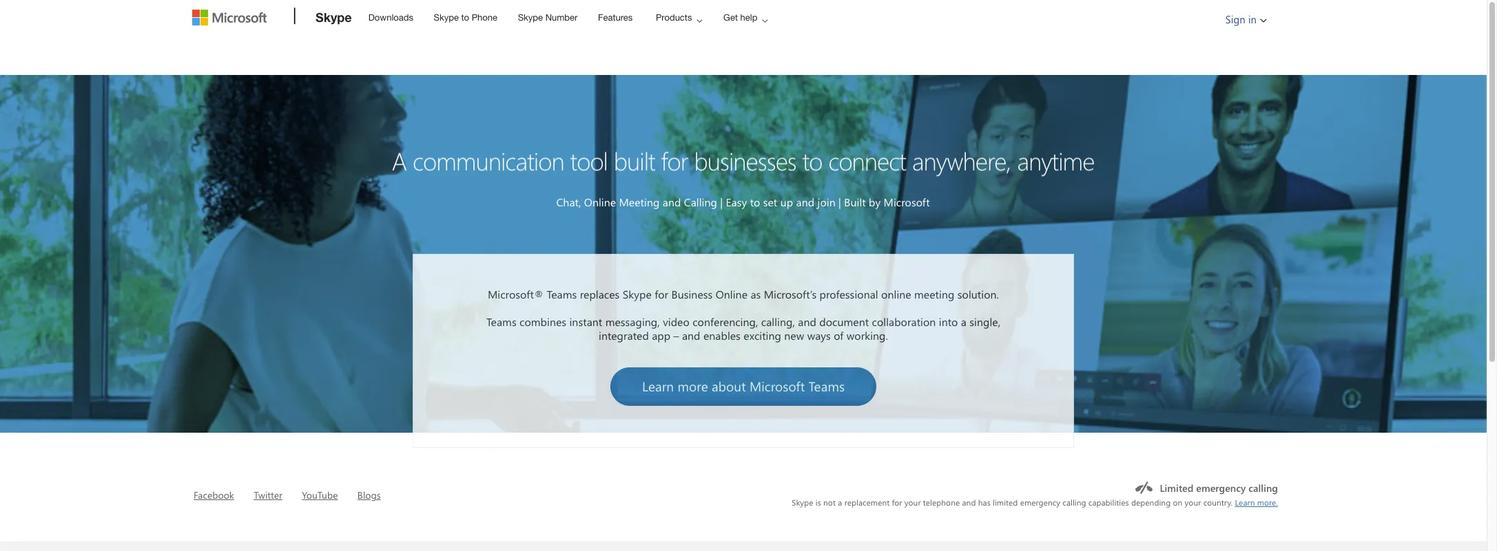 Task type: locate. For each thing, give the bounding box(es) containing it.
skype left number at the top left of page
[[518, 12, 543, 23]]

and right calling,
[[798, 315, 816, 329]]

downloads
[[368, 12, 413, 23]]

messaging,
[[605, 315, 660, 329]]

0 horizontal spatial learn
[[642, 378, 674, 395]]

skype left the is
[[792, 498, 813, 509]]

calling up "more."
[[1249, 482, 1278, 496]]

2 vertical spatial teams
[[809, 378, 845, 395]]

skype number
[[518, 12, 578, 23]]

1 horizontal spatial microsoft
[[884, 195, 930, 209]]

emergency right limited
[[1020, 498, 1060, 509]]

teams down microsoft®
[[486, 315, 517, 329]]

1 vertical spatial teams
[[486, 315, 517, 329]]

and left 'has'
[[962, 498, 976, 509]]

|
[[721, 195, 723, 209], [839, 195, 842, 209]]

products
[[656, 12, 692, 23]]

a right into
[[961, 315, 967, 329]]

your right on
[[1185, 498, 1201, 509]]

chat,
[[557, 195, 582, 209]]

1 horizontal spatial a
[[961, 315, 967, 329]]

0 vertical spatial teams
[[547, 287, 577, 301]]

1 vertical spatial learn
[[1235, 498, 1255, 509]]

0 vertical spatial a
[[961, 315, 967, 329]]

for
[[662, 144, 688, 177], [655, 287, 668, 301], [892, 498, 902, 509]]

skype
[[316, 10, 352, 25], [434, 12, 459, 23], [518, 12, 543, 23], [623, 287, 652, 301], [792, 498, 813, 509]]

emergency up country.
[[1196, 482, 1246, 496]]

chat, online meeting and calling | easy to set up and join | built by microsoft
[[557, 195, 930, 209]]

1 vertical spatial for
[[655, 287, 668, 301]]

youtube
[[302, 489, 338, 503]]

single,
[[970, 315, 1001, 329]]

0 horizontal spatial |
[[721, 195, 723, 209]]

conferencing,
[[693, 315, 758, 329]]

1 | from the left
[[721, 195, 723, 209]]

anytime
[[1017, 144, 1095, 177]]

| right join in the top right of the page
[[839, 195, 842, 209]]

1 horizontal spatial online
[[716, 287, 748, 301]]

teams
[[547, 287, 577, 301], [486, 315, 517, 329], [809, 378, 845, 395]]

online
[[585, 195, 616, 209], [716, 287, 748, 301]]

facebook
[[194, 489, 234, 503]]

1 horizontal spatial teams
[[547, 287, 577, 301]]

0 horizontal spatial emergency
[[1020, 498, 1060, 509]]

get help button
[[712, 1, 779, 34]]

calling,
[[761, 315, 795, 329]]

as
[[751, 287, 761, 301]]

teams inside 'teams combines instant messaging, video conferencing, calling, and document collaboration into a single, integrated app – and enables exciting new ways of working.'
[[486, 315, 517, 329]]

online left as
[[716, 287, 748, 301]]

1 horizontal spatial calling
[[1249, 482, 1278, 496]]

for left business
[[655, 287, 668, 301]]

working.
[[847, 328, 888, 343]]

combines
[[520, 315, 566, 329]]

sign
[[1226, 12, 1246, 26]]

1 horizontal spatial emergency
[[1196, 482, 1246, 496]]

to left phone on the top left
[[461, 12, 469, 23]]

learn
[[642, 378, 674, 395], [1235, 498, 1255, 509]]

and right up
[[797, 195, 815, 209]]

online right chat,
[[585, 195, 616, 209]]

teams combines instant messaging, video conferencing, calling, and document collaboration into a single, integrated app – and enables exciting new ways of working.
[[486, 315, 1001, 343]]

replaces
[[580, 287, 620, 301]]

2 horizontal spatial to
[[803, 144, 823, 177]]

teams down ways
[[809, 378, 845, 395]]

to
[[461, 12, 469, 23], [803, 144, 823, 177], [750, 195, 761, 209]]

a
[[961, 315, 967, 329], [838, 498, 842, 509]]

0 vertical spatial online
[[585, 195, 616, 209]]

skype for skype number
[[518, 12, 543, 23]]

0 horizontal spatial a
[[838, 498, 842, 509]]

for right replacement
[[892, 498, 902, 509]]

learn left "more."
[[1235, 498, 1255, 509]]

skype link
[[309, 1, 359, 38]]

meeting
[[914, 287, 955, 301]]

1 vertical spatial calling
[[1063, 498, 1086, 509]]

has
[[978, 498, 991, 509]]

solution.
[[958, 287, 999, 301]]

skype left phone on the top left
[[434, 12, 459, 23]]

microsoft
[[884, 195, 930, 209], [750, 378, 805, 395]]

and
[[663, 195, 681, 209], [797, 195, 815, 209], [798, 315, 816, 329], [682, 328, 700, 343], [962, 498, 976, 509]]

products button
[[644, 1, 713, 34]]

get help
[[724, 12, 758, 23]]

number
[[545, 12, 578, 23]]

skype for skype
[[316, 10, 352, 25]]

1 vertical spatial emergency
[[1020, 498, 1060, 509]]

microsoft image
[[192, 10, 267, 25]]

1 vertical spatial to
[[803, 144, 823, 177]]

1 vertical spatial online
[[716, 287, 748, 301]]

2 vertical spatial to
[[750, 195, 761, 209]]

| left easy
[[721, 195, 723, 209]]

0 horizontal spatial your
[[905, 498, 921, 509]]

enables
[[703, 328, 741, 343]]

2 vertical spatial for
[[892, 498, 902, 509]]

microsoft right "by" at the top right of the page
[[884, 195, 930, 209]]

phone
[[472, 12, 497, 23]]

microsoft right the "about"
[[750, 378, 805, 395]]

0 vertical spatial for
[[662, 144, 688, 177]]

downloads link
[[362, 1, 420, 34]]

and inside limited emergency calling skype is not a replacement for your telephone and has limited emergency calling capabilities depending on your country. learn more.
[[962, 498, 976, 509]]

to up join in the top right of the page
[[803, 144, 823, 177]]

by
[[869, 195, 881, 209]]

1 horizontal spatial your
[[1185, 498, 1201, 509]]

0 horizontal spatial teams
[[486, 315, 517, 329]]

learn left more
[[642, 378, 674, 395]]

get
[[724, 12, 738, 23]]

to inside 'link'
[[461, 12, 469, 23]]

telephone
[[923, 498, 960, 509]]

business
[[671, 287, 713, 301]]

for right built
[[662, 144, 688, 177]]

skype inside 'link'
[[434, 12, 459, 23]]

capabilities
[[1089, 498, 1129, 509]]

your
[[905, 498, 921, 509], [1185, 498, 1201, 509]]

1 vertical spatial a
[[838, 498, 842, 509]]

your left telephone
[[905, 498, 921, 509]]

0 vertical spatial to
[[461, 12, 469, 23]]

calling left the capabilities
[[1063, 498, 1086, 509]]

replacement
[[844, 498, 890, 509]]

0 vertical spatial microsoft
[[884, 195, 930, 209]]

emergency
[[1196, 482, 1246, 496], [1020, 498, 1060, 509]]

of
[[834, 328, 844, 343]]

a right not
[[838, 498, 842, 509]]

0 vertical spatial emergency
[[1196, 482, 1246, 496]]

to left set
[[750, 195, 761, 209]]

learn more about microsoft teams link
[[610, 368, 876, 407]]

1 horizontal spatial learn
[[1235, 498, 1255, 509]]

1 horizontal spatial |
[[839, 195, 842, 209]]

skype left downloads link
[[316, 10, 352, 25]]

limited emergency calling skype is not a replacement for your telephone and has limited emergency calling capabilities depending on your country. learn more.
[[792, 482, 1278, 509]]

0 vertical spatial learn
[[642, 378, 674, 395]]

teams up combines
[[547, 287, 577, 301]]

0 horizontal spatial to
[[461, 12, 469, 23]]

1 your from the left
[[905, 498, 921, 509]]

is
[[816, 498, 821, 509]]

features link
[[592, 1, 639, 34]]

1 vertical spatial microsoft
[[750, 378, 805, 395]]

2 horizontal spatial teams
[[809, 378, 845, 395]]

businesses
[[695, 144, 797, 177]]

youtube link
[[302, 489, 338, 503]]

twitter link
[[254, 489, 282, 503]]

more.
[[1257, 498, 1278, 509]]

easy
[[726, 195, 747, 209]]

on
[[1173, 498, 1183, 509]]



Task type: describe. For each thing, give the bounding box(es) containing it.
a inside limited emergency calling skype is not a replacement for your telephone and has limited emergency calling capabilities depending on your country. learn more.
[[838, 498, 842, 509]]

0 horizontal spatial microsoft
[[750, 378, 805, 395]]

video
[[663, 315, 690, 329]]

into
[[939, 315, 958, 329]]

professional
[[820, 287, 878, 301]]

exciting
[[744, 328, 781, 343]]

about
[[712, 378, 746, 395]]

facebook link
[[194, 489, 234, 503]]

collaboration
[[872, 315, 936, 329]]

a inside 'teams combines instant messaging, video conferencing, calling, and document collaboration into a single, integrated app – and enables exciting new ways of working.'
[[961, 315, 967, 329]]

limited
[[1160, 482, 1194, 496]]

skype number link
[[512, 1, 584, 34]]

a
[[392, 144, 407, 177]]

help
[[740, 12, 758, 23]]

microsoft's
[[764, 287, 817, 301]]

set
[[764, 195, 778, 209]]

skype for skype to phone
[[434, 12, 459, 23]]

microsoft®
[[488, 287, 544, 301]]

ways
[[807, 328, 831, 343]]

document
[[819, 315, 869, 329]]

a communication tool built for businesses to connect anywhere, anytime
[[392, 144, 1095, 177]]

join
[[818, 195, 836, 209]]

online
[[881, 287, 911, 301]]

depending
[[1131, 498, 1171, 509]]

2 your from the left
[[1185, 498, 1201, 509]]

learn more. link
[[1235, 498, 1278, 509]]

0 vertical spatial calling
[[1249, 482, 1278, 496]]

connect
[[829, 144, 906, 177]]

and right –
[[682, 328, 700, 343]]

instant
[[569, 315, 602, 329]]

new
[[784, 328, 804, 343]]

learn more about microsoft teams
[[642, 378, 845, 395]]

not
[[823, 498, 836, 509]]

built
[[845, 195, 866, 209]]

skype inside limited emergency calling skype is not a replacement for your telephone and has limited emergency calling capabilities depending on your country. learn more.
[[792, 498, 813, 509]]

skype up messaging,
[[623, 287, 652, 301]]

meeting
[[619, 195, 660, 209]]

and left calling
[[663, 195, 681, 209]]

1 horizontal spatial to
[[750, 195, 761, 209]]

features
[[598, 12, 633, 23]]

0 horizontal spatial calling
[[1063, 498, 1086, 509]]

anywhere,
[[912, 144, 1011, 177]]

2 | from the left
[[839, 195, 842, 209]]

for for skype
[[655, 287, 668, 301]]

–
[[674, 328, 679, 343]]

arrow down image
[[1255, 12, 1272, 29]]

skype to phone link
[[428, 1, 504, 34]]

sign in
[[1226, 12, 1257, 26]]

sign in link
[[1215, 1, 1272, 38]]

integrated app
[[599, 328, 671, 343]]

more
[[678, 378, 708, 395]]

learn inside limited emergency calling skype is not a replacement for your telephone and has limited emergency calling capabilities depending on your country. learn more.
[[1235, 498, 1255, 509]]

in
[[1248, 12, 1257, 26]]

built
[[614, 144, 655, 177]]

up
[[781, 195, 793, 209]]

limited
[[993, 498, 1018, 509]]

communication
[[413, 144, 564, 177]]

microsoft® teams replaces skype for business online as microsoft's professional online meeting solution.
[[488, 287, 999, 301]]

calling
[[684, 195, 718, 209]]

twitter
[[254, 489, 282, 503]]

tool
[[571, 144, 608, 177]]

blogs link
[[358, 489, 381, 503]]

for for built
[[662, 144, 688, 177]]

blogs
[[358, 489, 381, 503]]

for inside limited emergency calling skype is not a replacement for your telephone and has limited emergency calling capabilities depending on your country. learn more.
[[892, 498, 902, 509]]

country.
[[1203, 498, 1233, 509]]

skype to phone
[[434, 12, 497, 23]]

0 horizontal spatial online
[[585, 195, 616, 209]]



Task type: vqa. For each thing, say whether or not it's contained in the screenshot.
Downloads at the top of the page
yes



